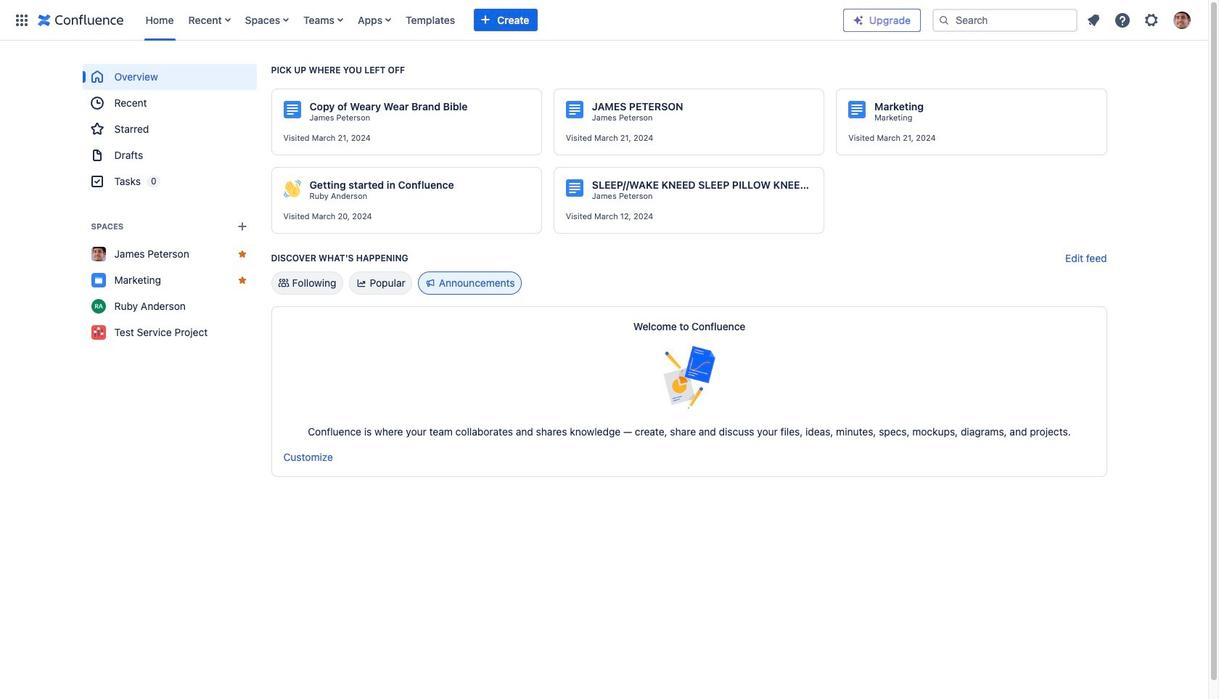 Task type: describe. For each thing, give the bounding box(es) containing it.
appswitcher icon image
[[13, 11, 30, 29]]

premium image
[[853, 14, 865, 26]]

list for premium icon
[[1081, 7, 1200, 33]]

1 unstar this space image from the top
[[236, 248, 248, 260]]

2 unstar this space image from the top
[[236, 274, 248, 286]]

notification icon image
[[1086, 11, 1103, 29]]

create a space image
[[233, 218, 251, 235]]

your profile and preferences image
[[1174, 11, 1192, 29]]

settings icon image
[[1144, 11, 1161, 29]]



Task type: vqa. For each thing, say whether or not it's contained in the screenshot.
Add shortcut icon
no



Task type: locate. For each thing, give the bounding box(es) containing it.
list for appswitcher icon
[[138, 0, 844, 40]]

help icon image
[[1115, 11, 1132, 29]]

0 horizontal spatial list
[[138, 0, 844, 40]]

group
[[82, 64, 257, 195]]

None search field
[[933, 8, 1078, 32]]

search image
[[939, 14, 951, 26]]

unstar this space image
[[236, 248, 248, 260], [236, 274, 248, 286]]

1 vertical spatial unstar this space image
[[236, 274, 248, 286]]

Search field
[[933, 8, 1078, 32]]

confluence image
[[38, 11, 124, 29], [38, 11, 124, 29]]

list
[[138, 0, 844, 40], [1081, 7, 1200, 33]]

1 horizontal spatial list
[[1081, 7, 1200, 33]]

global element
[[9, 0, 844, 40]]

banner
[[0, 0, 1209, 41]]

:wave: image
[[284, 180, 301, 198]]

0 vertical spatial unstar this space image
[[236, 248, 248, 260]]

:wave: image
[[284, 180, 301, 198]]



